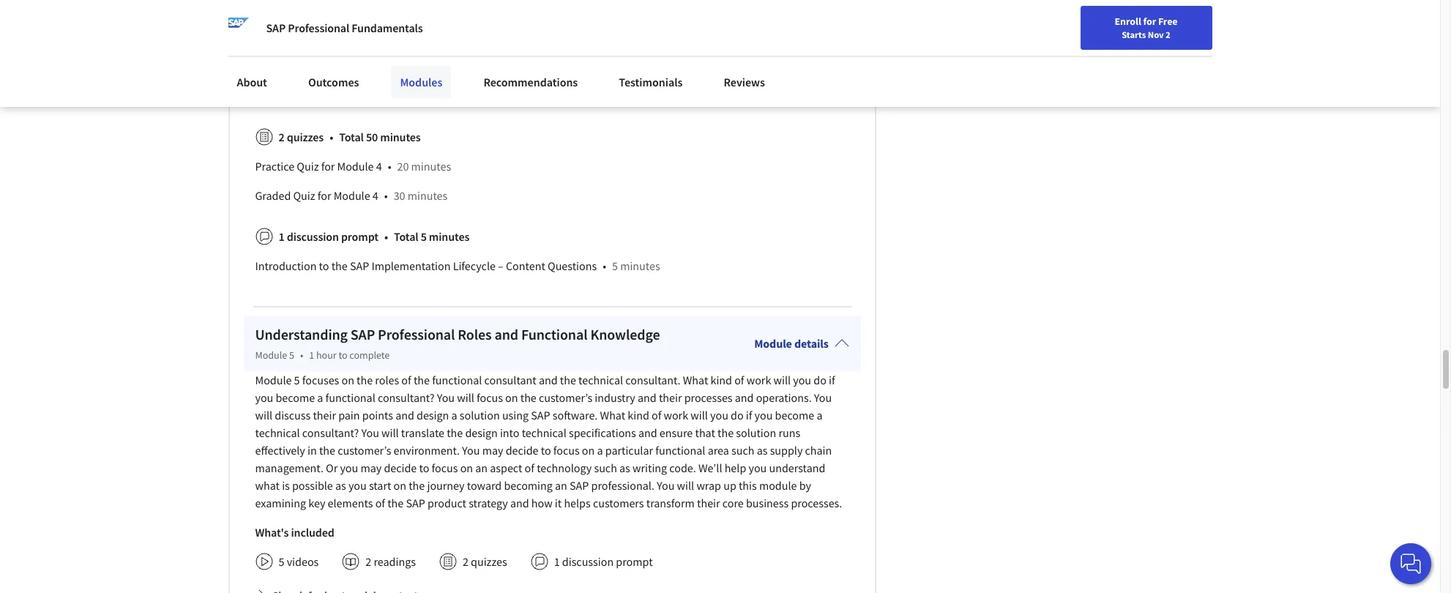 Task type: vqa. For each thing, say whether or not it's contained in the screenshot.
professional to the bottom
yes



Task type: locate. For each thing, give the bounding box(es) containing it.
1 inside the understanding sap professional roles and functional knowledge module 5 • 1 hour to complete
[[309, 348, 314, 362]]

technical
[[578, 373, 623, 387], [255, 425, 300, 440], [522, 425, 567, 440]]

0 vertical spatial functional
[[432, 373, 482, 387]]

quiz right practice
[[297, 159, 319, 173]]

1 horizontal spatial their
[[659, 390, 682, 405]]

implementation for sap
[[372, 258, 451, 273]]

you right or
[[340, 460, 358, 475]]

consultant? down roles
[[378, 390, 435, 405]]

quiz for graded
[[293, 188, 315, 203]]

0 vertical spatial focus
[[477, 390, 503, 405]]

0 vertical spatial prompt
[[341, 229, 378, 244]]

2 quizzes up practice
[[279, 129, 324, 144]]

decide
[[506, 443, 539, 457], [384, 460, 417, 475]]

may up aspect in the left of the page
[[482, 443, 503, 457]]

consultant.
[[626, 373, 681, 387]]

an up it
[[555, 478, 567, 493]]

1 vertical spatial consultant?
[[302, 425, 359, 440]]

become
[[276, 390, 315, 405], [775, 408, 814, 422]]

prompt
[[341, 229, 378, 244], [616, 554, 653, 569]]

5 down understanding
[[289, 348, 294, 362]]

you up 'transform'
[[657, 478, 675, 493]]

reviews link
[[715, 66, 774, 98]]

as left supply
[[757, 443, 768, 457]]

as up professional.
[[620, 460, 630, 475]]

work up operations.
[[747, 373, 771, 387]]

1 vertical spatial functional
[[326, 390, 375, 405]]

5 inside the understanding sap professional roles and functional knowledge module 5 • 1 hour to complete
[[289, 348, 294, 362]]

2 horizontal spatial technical
[[578, 373, 623, 387]]

become up discuss
[[276, 390, 315, 405]]

such up the help
[[732, 443, 755, 457]]

0 horizontal spatial quizzes
[[287, 129, 324, 144]]

1 vertical spatial focus
[[553, 443, 580, 457]]

1 discussion prompt
[[279, 229, 378, 244], [554, 554, 653, 569]]

total left 50 in the left top of the page
[[339, 129, 364, 144]]

professional up complete at the bottom left of page
[[378, 325, 455, 343]]

decide up start
[[384, 460, 417, 475]]

technology
[[537, 460, 592, 475]]

consultant?
[[378, 390, 435, 405], [302, 425, 359, 440]]

1
[[279, 229, 285, 244], [309, 348, 314, 362], [554, 554, 560, 569]]

0 horizontal spatial solution
[[460, 408, 500, 422]]

focus up journey
[[432, 460, 458, 475]]

technical up effectively
[[255, 425, 300, 440]]

module up discuss
[[255, 373, 292, 387]]

1 vertical spatial decide
[[384, 460, 417, 475]]

0 horizontal spatial prompt
[[341, 229, 378, 244]]

0 horizontal spatial design
[[417, 408, 449, 422]]

recommendations link
[[475, 66, 587, 98]]

0 vertical spatial consultant?
[[378, 390, 435, 405]]

1 vertical spatial do
[[731, 408, 744, 422]]

0 horizontal spatial 1 discussion prompt
[[279, 229, 378, 244]]

total up the outcomes
[[340, 59, 365, 74]]

• left 30
[[384, 188, 388, 203]]

1 discussion prompt down "customers"
[[554, 554, 653, 569]]

1 horizontal spatial prompt
[[616, 554, 653, 569]]

a
[[317, 390, 323, 405], [451, 408, 457, 422], [817, 408, 823, 422], [597, 443, 603, 457]]

0 horizontal spatial as
[[335, 478, 346, 493]]

5
[[367, 59, 373, 74], [377, 88, 383, 103], [421, 229, 427, 244], [612, 258, 618, 273], [289, 348, 294, 362], [294, 373, 300, 387], [279, 554, 284, 569]]

total down 30
[[394, 229, 419, 244]]

0 horizontal spatial their
[[313, 408, 336, 422]]

0 vertical spatial what
[[683, 373, 708, 387]]

what
[[683, 373, 708, 387], [600, 408, 625, 422]]

0 vertical spatial implementation
[[358, 18, 437, 33]]

2 horizontal spatial their
[[697, 496, 720, 510]]

journey
[[427, 478, 465, 493]]

for right skills
[[304, 18, 317, 33]]

1 horizontal spatial 1
[[309, 348, 314, 362]]

and down consultant.
[[638, 390, 657, 405]]

the right introduction at the top of page
[[331, 258, 348, 273]]

do
[[814, 373, 827, 387], [731, 408, 744, 422]]

0 horizontal spatial may
[[361, 460, 382, 475]]

• down understanding
[[300, 348, 303, 362]]

chat with us image
[[1399, 552, 1423, 576]]

4 left 30
[[373, 188, 378, 203]]

sap up complete at the bottom left of page
[[351, 325, 375, 343]]

0 horizontal spatial 1
[[279, 229, 285, 244]]

supply
[[770, 443, 803, 457]]

core
[[723, 496, 744, 510]]

outcomes link
[[299, 66, 368, 98]]

to
[[319, 258, 329, 273], [339, 348, 348, 362], [541, 443, 551, 457], [419, 460, 429, 475]]

their down wrap
[[697, 496, 720, 510]]

and down becoming
[[510, 496, 529, 510]]

module down total 5 minutes
[[317, 88, 354, 103]]

1 horizontal spatial kind
[[711, 373, 732, 387]]

customers
[[593, 496, 644, 510]]

0 vertical spatial work
[[747, 373, 771, 387]]

become up runs
[[775, 408, 814, 422]]

elements
[[328, 496, 373, 510]]

0 vertical spatial do
[[814, 373, 827, 387]]

translate
[[401, 425, 444, 440]]

1 horizontal spatial solution
[[736, 425, 776, 440]]

1 horizontal spatial become
[[775, 408, 814, 422]]

lifecycle
[[453, 258, 496, 273]]

0 horizontal spatial an
[[475, 460, 488, 475]]

sap inside the understanding sap professional roles and functional knowledge module 5 • 1 hour to complete
[[351, 325, 375, 343]]

5 videos
[[279, 554, 319, 569]]

for for practice quiz for module 4 • 20 minutes
[[321, 159, 335, 173]]

kind up processes
[[711, 373, 732, 387]]

you up operations.
[[793, 373, 811, 387]]

module down the practice quiz for module 4 • 20 minutes
[[334, 188, 370, 203]]

module inside module 5 focuses on the roles of the functional consultant and the technical consultant. what kind of work will you do if you become a functional consultant? you will focus on the customer's industry and their processes and operations. you will discuss their pain points and design a solution using sap software. what kind of work will you do if you become a technical consultant? you will translate the design into technical specifications and ensure that the solution runs effectively in the customer's environment.  you may decide to focus on a particular functional area such as supply chain management. or you may decide to focus on an aspect of technology such as writing code. we'll help you understand what is possible as you start on the journey toward becoming an sap professional. you will wrap up this module by examining key elements of the sap product strategy and how it helps customers transform their core business processes.
[[255, 373, 292, 387]]

1 vertical spatial quizzes
[[471, 554, 507, 569]]

0 horizontal spatial if
[[746, 408, 752, 422]]

such
[[732, 443, 755, 457], [594, 460, 617, 475]]

0 horizontal spatial become
[[276, 390, 315, 405]]

0 horizontal spatial focus
[[432, 460, 458, 475]]

1 horizontal spatial such
[[732, 443, 755, 457]]

find your new career link
[[1027, 15, 1133, 33]]

processes.
[[791, 496, 842, 510]]

of
[[305, 88, 315, 103], [402, 373, 411, 387], [735, 373, 744, 387], [652, 408, 661, 422], [525, 460, 535, 475], [375, 496, 385, 510]]

0 vertical spatial discussion
[[287, 229, 339, 244]]

0 horizontal spatial customer's
[[338, 443, 391, 457]]

introduction
[[255, 258, 317, 273]]

0 vertical spatial solution
[[460, 408, 500, 422]]

area
[[708, 443, 729, 457]]

2 vertical spatial their
[[697, 496, 720, 510]]

1 discussion prompt inside hide info about module content "region"
[[279, 229, 378, 244]]

1 discussion prompt down graded quiz for module 4 • 30 minutes
[[279, 229, 378, 244]]

1 vertical spatial work
[[664, 408, 688, 422]]

writing
[[633, 460, 667, 475]]

5 down key skills for design, implementation and testing
[[367, 59, 373, 74]]

the up using
[[520, 390, 537, 405]]

0 horizontal spatial such
[[594, 460, 617, 475]]

focus down consultant
[[477, 390, 503, 405]]

what up processes
[[683, 373, 708, 387]]

focus up 'technology'
[[553, 443, 580, 457]]

included
[[291, 525, 334, 539]]

2 vertical spatial as
[[335, 478, 346, 493]]

0 vertical spatial quiz
[[297, 159, 319, 173]]

0 vertical spatial quizzes
[[287, 129, 324, 144]]

what's included
[[255, 525, 334, 539]]

2
[[1166, 29, 1171, 40], [279, 129, 285, 144], [366, 554, 371, 569], [463, 554, 469, 569]]

if
[[829, 373, 835, 387], [746, 408, 752, 422]]

software.
[[553, 408, 598, 422]]

2 vertical spatial 4
[[373, 188, 378, 203]]

for down the practice quiz for module 4 • 20 minutes
[[318, 188, 331, 203]]

management.
[[255, 460, 324, 475]]

solution left runs
[[736, 425, 776, 440]]

0 vertical spatial kind
[[711, 373, 732, 387]]

of inside hide info about module content "region"
[[305, 88, 315, 103]]

total 5 minutes
[[340, 59, 416, 74]]

what down the "industry"
[[600, 408, 625, 422]]

2 vertical spatial total
[[394, 229, 419, 244]]

minutes right 50 in the left top of the page
[[380, 129, 421, 144]]

this
[[739, 478, 757, 493]]

0 horizontal spatial functional
[[326, 390, 375, 405]]

you down processes
[[710, 408, 728, 422]]

enroll for free starts nov 2
[[1115, 15, 1178, 40]]

work up ensure
[[664, 408, 688, 422]]

we'll
[[699, 460, 722, 475]]

toward
[[467, 478, 502, 493]]

design,
[[320, 18, 356, 33]]

0 horizontal spatial professional
[[288, 21, 349, 35]]

customer's up or
[[338, 443, 391, 457]]

on
[[342, 373, 354, 387], [505, 390, 518, 405], [582, 443, 595, 457], [460, 460, 473, 475], [394, 478, 406, 493]]

module
[[317, 88, 354, 103], [337, 159, 374, 173], [334, 188, 370, 203], [754, 336, 792, 351], [255, 348, 287, 362], [255, 373, 292, 387]]

2 inside hide info about module content "region"
[[279, 129, 285, 144]]

1 vertical spatial total
[[339, 129, 364, 144]]

0 horizontal spatial do
[[731, 408, 744, 422]]

you up the this
[[749, 460, 767, 475]]

will down code.
[[677, 478, 694, 493]]

0 vertical spatial 1 discussion prompt
[[279, 229, 378, 244]]

0 vertical spatial such
[[732, 443, 755, 457]]

a down focuses
[[317, 390, 323, 405]]

solution
[[460, 408, 500, 422], [736, 425, 776, 440]]

4 for graded quiz for module 4
[[373, 188, 378, 203]]

1 horizontal spatial as
[[620, 460, 630, 475]]

1 vertical spatial professional
[[378, 325, 455, 343]]

do down processes
[[731, 408, 744, 422]]

summary of module 4
[[255, 88, 362, 103]]

module down understanding
[[255, 348, 287, 362]]

0 vertical spatial 2 quizzes
[[279, 129, 324, 144]]

key skills for design, implementation and testing
[[255, 18, 496, 33]]

consultant? up the in
[[302, 425, 359, 440]]

enroll
[[1115, 15, 1141, 28]]

1 vertical spatial what
[[600, 408, 625, 422]]

wrap
[[697, 478, 721, 493]]

1 vertical spatial design
[[465, 425, 498, 440]]

2 quizzes
[[279, 129, 324, 144], [463, 554, 507, 569]]

sap right using
[[531, 408, 550, 422]]

•
[[330, 129, 333, 144], [388, 159, 391, 173], [384, 188, 388, 203], [384, 229, 388, 244], [603, 258, 606, 273], [300, 348, 303, 362]]

2 horizontal spatial as
[[757, 443, 768, 457]]

code.
[[670, 460, 696, 475]]

the right translate
[[447, 425, 463, 440]]

roles
[[375, 373, 399, 387]]

5 down total 5 minutes
[[377, 88, 383, 103]]

the right the in
[[319, 443, 335, 457]]

5 left videos
[[279, 554, 284, 569]]

functional up pain
[[326, 390, 375, 405]]

1 vertical spatial implementation
[[372, 258, 451, 273]]

english
[[1159, 16, 1195, 31]]

what's
[[255, 525, 289, 539]]

0 vertical spatial as
[[757, 443, 768, 457]]

the left roles
[[357, 373, 373, 387]]

solution left using
[[460, 408, 500, 422]]

• total 50 minutes
[[330, 129, 421, 144]]

quiz
[[297, 159, 319, 173], [293, 188, 315, 203]]

an up toward
[[475, 460, 488, 475]]

• up the practice quiz for module 4 • 20 minutes
[[330, 129, 333, 144]]

modules
[[400, 75, 443, 89]]

1 horizontal spatial functional
[[432, 373, 482, 387]]

quizzes down summary of module 4
[[287, 129, 324, 144]]

2 down "product"
[[463, 554, 469, 569]]

sap right sap image
[[266, 21, 286, 35]]

professional right key
[[288, 21, 349, 35]]

None search field
[[209, 9, 560, 38]]

implementation down • total 5 minutes
[[372, 258, 451, 273]]

2 quizzes inside hide info about module content "region"
[[279, 129, 324, 144]]

their
[[659, 390, 682, 405], [313, 408, 336, 422], [697, 496, 720, 510]]

1 left "hour"
[[309, 348, 314, 362]]

1 horizontal spatial professional
[[378, 325, 455, 343]]

to right "hour"
[[339, 348, 348, 362]]

complete
[[350, 348, 390, 362]]

module 5 focuses on the roles of the functional consultant and the technical consultant. what kind of work will you do if you become a functional consultant? you will focus on the customer's industry and their processes and operations. you will discuss their pain points and design a solution using sap software. what kind of work will you do if you become a technical consultant? you will translate the design into technical specifications and ensure that the solution runs effectively in the customer's environment.  you may decide to focus on a particular functional area such as supply chain management. or you may decide to focus on an aspect of technology such as writing code. we'll help you understand what is possible as you start on the journey toward becoming an sap professional. you will wrap up this module by examining key elements of the sap product strategy and how it helps customers transform their core business processes.
[[255, 373, 842, 510]]

1 vertical spatial 4
[[376, 159, 382, 173]]

about
[[237, 75, 267, 89]]

1 horizontal spatial focus
[[477, 390, 503, 405]]

0 horizontal spatial what
[[600, 408, 625, 422]]

2 vertical spatial functional
[[656, 443, 705, 457]]

design up translate
[[417, 408, 449, 422]]

0 vertical spatial 1
[[279, 229, 285, 244]]

1 up introduction at the top of page
[[279, 229, 285, 244]]

for for key skills for design, implementation and testing
[[304, 18, 317, 33]]

videos
[[287, 554, 319, 569]]

quiz for practice
[[297, 159, 319, 173]]

helps
[[564, 496, 591, 510]]

what
[[255, 478, 280, 493]]

a up chain
[[817, 408, 823, 422]]

1 vertical spatial if
[[746, 408, 752, 422]]

functional
[[432, 373, 482, 387], [326, 390, 375, 405], [656, 443, 705, 457]]

details
[[794, 336, 829, 351]]

0 horizontal spatial work
[[664, 408, 688, 422]]

do down details
[[814, 373, 827, 387]]

20
[[397, 159, 409, 173]]

0 horizontal spatial discussion
[[287, 229, 339, 244]]

module up graded quiz for module 4 • 30 minutes
[[337, 159, 374, 173]]

points
[[362, 408, 393, 422]]

5 left focuses
[[294, 373, 300, 387]]

1 horizontal spatial may
[[482, 443, 503, 457]]

total for quizzes
[[339, 129, 364, 144]]

functional down the understanding sap professional roles and functional knowledge module 5 • 1 hour to complete
[[432, 373, 482, 387]]



Task type: describe. For each thing, give the bounding box(es) containing it.
to up 'technology'
[[541, 443, 551, 457]]

• total 5 minutes
[[384, 229, 470, 244]]

introduction to the sap implementation lifecycle – content questions • 5 minutes
[[255, 258, 660, 273]]

reviews
[[724, 75, 765, 89]]

to down environment.
[[419, 460, 429, 475]]

by
[[799, 478, 811, 493]]

sap image
[[228, 18, 249, 38]]

and right processes
[[735, 390, 754, 405]]

discussion inside hide info about module content "region"
[[287, 229, 339, 244]]

graded
[[255, 188, 291, 203]]

5 right questions
[[612, 258, 618, 273]]

1 vertical spatial such
[[594, 460, 617, 475]]

a up environment.
[[451, 408, 457, 422]]

graded quiz for module 4 • 30 minutes
[[255, 188, 448, 203]]

on down consultant
[[505, 390, 518, 405]]

for for graded quiz for module 4 • 30 minutes
[[318, 188, 331, 203]]

it
[[555, 496, 562, 510]]

for inside enroll for free starts nov 2
[[1143, 15, 1156, 28]]

0 vertical spatial professional
[[288, 21, 349, 35]]

0 vertical spatial customer's
[[539, 390, 593, 405]]

functional
[[521, 325, 588, 343]]

examining
[[255, 496, 306, 510]]

you down points
[[361, 425, 379, 440]]

5 minutes
[[377, 88, 426, 103]]

will up operations.
[[774, 373, 791, 387]]

up
[[724, 478, 736, 493]]

1 vertical spatial discussion
[[562, 554, 614, 569]]

0 vertical spatial become
[[276, 390, 315, 405]]

using
[[502, 408, 529, 422]]

your
[[1055, 17, 1074, 30]]

on down the specifications
[[582, 443, 595, 457]]

1 vertical spatial become
[[775, 408, 814, 422]]

into
[[500, 425, 520, 440]]

0 vertical spatial design
[[417, 408, 449, 422]]

1 horizontal spatial 1 discussion prompt
[[554, 554, 653, 569]]

in
[[308, 443, 317, 457]]

find your new career
[[1034, 17, 1126, 30]]

recommendations
[[484, 75, 578, 89]]

0 horizontal spatial kind
[[628, 408, 649, 422]]

content
[[506, 258, 545, 273]]

1 inside hide info about module content "region"
[[279, 229, 285, 244]]

the up software.
[[560, 373, 576, 387]]

consultant
[[484, 373, 537, 387]]

to inside the understanding sap professional roles and functional knowledge module 5 • 1 hour to complete
[[339, 348, 348, 362]]

2 vertical spatial focus
[[432, 460, 458, 475]]

outcomes
[[308, 75, 359, 89]]

strategy
[[469, 496, 508, 510]]

5 inside module 5 focuses on the roles of the functional consultant and the technical consultant. what kind of work will you do if you become a functional consultant? you will focus on the customer's industry and their processes and operations. you will discuss their pain points and design a solution using sap software. what kind of work will you do if you become a technical consultant? you will translate the design into technical specifications and ensure that the solution runs effectively in the customer's environment.  you may decide to focus on a particular functional area such as supply chain management. or you may decide to focus on an aspect of technology such as writing code. we'll help you understand what is possible as you start on the journey toward becoming an sap professional. you will wrap up this module by examining key elements of the sap product strategy and how it helps customers transform their core business processes.
[[294, 373, 300, 387]]

0 horizontal spatial decide
[[384, 460, 417, 475]]

nov
[[1148, 29, 1164, 40]]

1 horizontal spatial 2 quizzes
[[463, 554, 507, 569]]

how
[[531, 496, 553, 510]]

implementation for design,
[[358, 18, 437, 33]]

business
[[746, 496, 789, 510]]

runs
[[779, 425, 800, 440]]

you up effectively
[[255, 390, 273, 405]]

possible
[[292, 478, 333, 493]]

professional inside the understanding sap professional roles and functional knowledge module 5 • 1 hour to complete
[[378, 325, 455, 343]]

0 horizontal spatial technical
[[255, 425, 300, 440]]

total for discussion
[[394, 229, 419, 244]]

the inside hide info about module content "region"
[[331, 258, 348, 273]]

about link
[[228, 66, 276, 98]]

1 horizontal spatial consultant?
[[378, 390, 435, 405]]

the up area
[[718, 425, 734, 440]]

0 vertical spatial 4
[[356, 88, 362, 103]]

readings
[[374, 554, 416, 569]]

key
[[255, 18, 273, 33]]

1 horizontal spatial decide
[[506, 443, 539, 457]]

focuses
[[302, 373, 339, 387]]

1 vertical spatial customer's
[[338, 443, 391, 457]]

1 vertical spatial may
[[361, 460, 382, 475]]

particular
[[605, 443, 653, 457]]

1 horizontal spatial technical
[[522, 425, 567, 440]]

1 horizontal spatial if
[[829, 373, 835, 387]]

or
[[326, 460, 338, 475]]

• left the 20
[[388, 159, 391, 173]]

you right operations.
[[814, 390, 832, 405]]

2 inside enroll for free starts nov 2
[[1166, 29, 1171, 40]]

and right consultant
[[539, 373, 558, 387]]

1 horizontal spatial an
[[555, 478, 567, 493]]

becoming
[[504, 478, 553, 493]]

module left details
[[754, 336, 792, 351]]

understanding
[[255, 325, 348, 343]]

and up particular
[[638, 425, 657, 440]]

5 up introduction to the sap implementation lifecycle – content questions • 5 minutes
[[421, 229, 427, 244]]

ensure
[[660, 425, 693, 440]]

new
[[1076, 17, 1095, 30]]

the down start
[[387, 496, 404, 510]]

30
[[394, 188, 405, 203]]

quizzes inside hide info about module content "region"
[[287, 129, 324, 144]]

discuss
[[275, 408, 311, 422]]

on right start
[[394, 478, 406, 493]]

1 horizontal spatial quizzes
[[471, 554, 507, 569]]

1 horizontal spatial design
[[465, 425, 498, 440]]

modules link
[[391, 66, 451, 98]]

• inside the understanding sap professional roles and functional knowledge module 5 • 1 hour to complete
[[300, 348, 303, 362]]

testimonials link
[[610, 66, 692, 98]]

sap left "product"
[[406, 496, 425, 510]]

0 vertical spatial their
[[659, 390, 682, 405]]

50
[[366, 129, 378, 144]]

fundamentals
[[352, 21, 423, 35]]

roles
[[458, 325, 492, 343]]

professional.
[[591, 478, 655, 493]]

module details
[[754, 336, 829, 351]]

operations.
[[756, 390, 812, 405]]

effectively
[[255, 443, 305, 457]]

• right questions
[[603, 258, 606, 273]]

0 vertical spatial total
[[340, 59, 365, 74]]

hour
[[316, 348, 337, 362]]

you down operations.
[[755, 408, 773, 422]]

questions
[[548, 258, 597, 273]]

• down graded quiz for module 4 • 30 minutes
[[384, 229, 388, 244]]

chain
[[805, 443, 832, 457]]

key
[[308, 496, 325, 510]]

industry
[[595, 390, 635, 405]]

aspect
[[490, 460, 522, 475]]

1 horizontal spatial do
[[814, 373, 827, 387]]

2 readings
[[366, 554, 416, 569]]

specifications
[[569, 425, 636, 440]]

minutes right questions
[[620, 258, 660, 273]]

you up toward
[[462, 443, 480, 457]]

the right roles
[[414, 373, 430, 387]]

will left discuss
[[255, 408, 272, 422]]

0 vertical spatial an
[[475, 460, 488, 475]]

1 vertical spatial their
[[313, 408, 336, 422]]

minutes right the 20
[[411, 159, 451, 173]]

and up translate
[[396, 408, 414, 422]]

starts
[[1122, 29, 1146, 40]]

you up the elements
[[348, 478, 367, 493]]

to inside hide info about module content "region"
[[319, 258, 329, 273]]

and inside the understanding sap professional roles and functional knowledge module 5 • 1 hour to complete
[[495, 325, 518, 343]]

2 left readings
[[366, 554, 371, 569]]

help
[[725, 460, 746, 475]]

will down points
[[382, 425, 399, 440]]

you up translate
[[437, 390, 455, 405]]

0 horizontal spatial consultant?
[[302, 425, 359, 440]]

on up toward
[[460, 460, 473, 475]]

skills
[[276, 18, 301, 33]]

2 vertical spatial 1
[[554, 554, 560, 569]]

will down the understanding sap professional roles and functional knowledge module 5 • 1 hour to complete
[[457, 390, 474, 405]]

minutes down total 5 minutes
[[386, 88, 426, 103]]

will up that
[[691, 408, 708, 422]]

find
[[1034, 17, 1053, 30]]

2 horizontal spatial focus
[[553, 443, 580, 457]]

on right focuses
[[342, 373, 354, 387]]

0 vertical spatial may
[[482, 443, 503, 457]]

prompt inside hide info about module content "region"
[[341, 229, 378, 244]]

sap inside hide info about module content "region"
[[350, 258, 369, 273]]

career
[[1097, 17, 1126, 30]]

hide info about module content region
[[255, 0, 849, 286]]

testing
[[461, 18, 496, 33]]

minutes up introduction to the sap implementation lifecycle – content questions • 5 minutes
[[429, 229, 470, 244]]

that
[[695, 425, 715, 440]]

4 for practice quiz for module 4
[[376, 159, 382, 173]]

module inside the understanding sap professional roles and functional knowledge module 5 • 1 hour to complete
[[255, 348, 287, 362]]

minutes up the 5 minutes
[[375, 59, 416, 74]]

a down the specifications
[[597, 443, 603, 457]]

1 vertical spatial prompt
[[616, 554, 653, 569]]

pain
[[338, 408, 360, 422]]

the left journey
[[409, 478, 425, 493]]

is
[[282, 478, 290, 493]]

1 vertical spatial as
[[620, 460, 630, 475]]

2 horizontal spatial functional
[[656, 443, 705, 457]]

free
[[1158, 15, 1178, 28]]

summary
[[255, 88, 303, 103]]

and inside hide info about module content "region"
[[440, 18, 458, 33]]

sap up the helps
[[570, 478, 589, 493]]

knowledge
[[590, 325, 660, 343]]

1 horizontal spatial what
[[683, 373, 708, 387]]

practice
[[255, 159, 294, 173]]

minutes right 30
[[408, 188, 448, 203]]

english button
[[1133, 0, 1221, 48]]

1 horizontal spatial work
[[747, 373, 771, 387]]

start
[[369, 478, 391, 493]]



